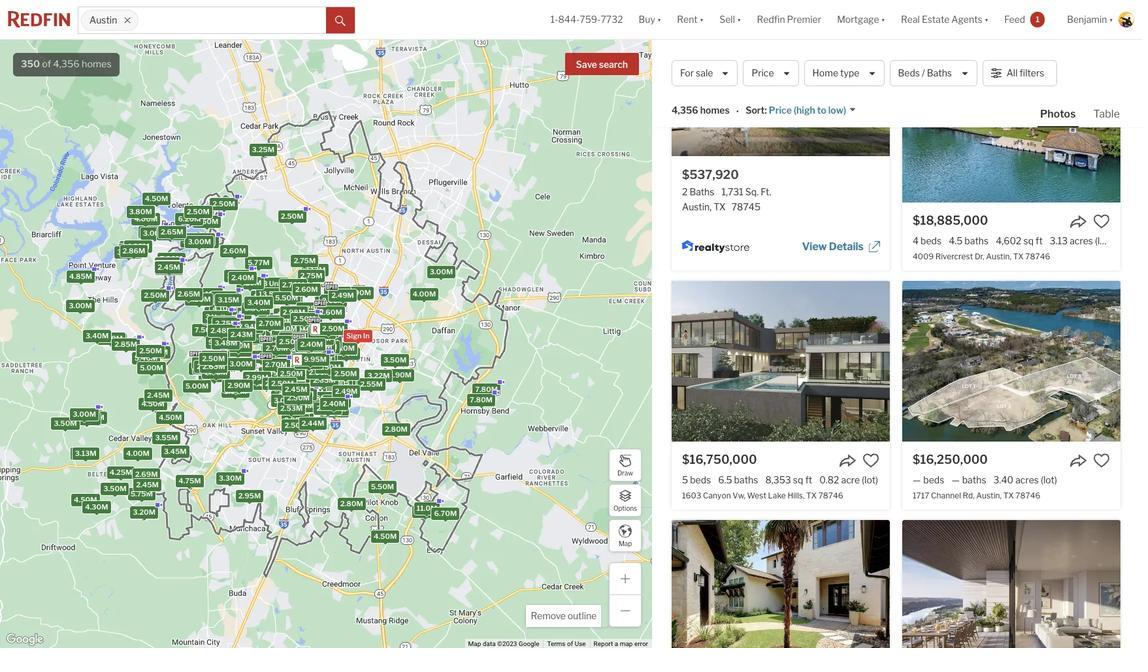 Task type: locate. For each thing, give the bounding box(es) containing it.
1 vertical spatial 10.00m
[[201, 371, 228, 380]]

19.5m
[[194, 237, 216, 246]]

austin, for 4009 rivercrest dr, austin, tx 78746
[[986, 252, 1012, 262]]

2.49m
[[331, 290, 354, 300], [335, 387, 358, 396]]

6.00m down 7 units
[[323, 406, 346, 415]]

▾ inside buy ▾ dropdown button
[[657, 14, 661, 25]]

beds right 5
[[690, 474, 711, 485]]

favorite button image
[[862, 452, 879, 469], [1093, 452, 1110, 469]]

2.75m down the 5.43m
[[310, 345, 332, 355]]

0 horizontal spatial 2.55m
[[284, 415, 307, 424]]

1 vertical spatial 6.25m
[[78, 411, 101, 420]]

0 vertical spatial ft
[[1036, 235, 1043, 246]]

7.48m up 7.70m
[[295, 313, 317, 322]]

of for terms
[[567, 640, 573, 648]]

4.20m down 7.40m
[[283, 324, 306, 333]]

7.95m
[[279, 362, 302, 371]]

1 vertical spatial 2.40m
[[300, 340, 323, 349]]

None search field
[[138, 7, 326, 33]]

baths up 1717 channel rd, austin, tx 78746
[[962, 474, 986, 485]]

5.00m
[[208, 338, 232, 347], [264, 346, 287, 355], [140, 363, 163, 372], [316, 371, 339, 380], [185, 381, 209, 391], [285, 383, 308, 392], [287, 384, 310, 393], [274, 392, 297, 401]]

5.30m down 7.75m
[[288, 382, 311, 391]]

1 vertical spatial 4,356
[[672, 105, 698, 116]]

0 horizontal spatial of
[[42, 58, 51, 70]]

price
[[752, 68, 774, 79], [769, 105, 792, 116]]

4.95m
[[127, 241, 149, 251], [267, 364, 290, 373], [286, 391, 309, 401]]

2.49m up sign
[[331, 290, 354, 300]]

3.80m up 8.95m
[[129, 207, 152, 216]]

2 vertical spatial 2.55m
[[284, 415, 307, 424]]

sell ▾ button
[[712, 0, 749, 39]]

2 horizontal spatial (lot)
[[1095, 235, 1111, 246]]

1 vertical spatial 2.55m
[[360, 380, 383, 389]]

2.40m down 5.77m at the left top of the page
[[231, 273, 254, 282]]

3.80m up 3.75m
[[294, 341, 317, 350]]

1 vertical spatial favorite button checkbox
[[1093, 452, 1110, 469]]

favorite button checkbox for $16,250,000
[[1093, 452, 1110, 469]]

5.25m down 4.10m at the top left of page
[[207, 313, 229, 322]]

draw
[[617, 469, 633, 477]]

4.35m
[[302, 359, 325, 368]]

real estate agents ▾ link
[[901, 0, 989, 39]]

favorite button image for $16,750,000
[[862, 452, 879, 469]]

0 horizontal spatial 5.25m
[[207, 313, 229, 322]]

1 vertical spatial 5.30m
[[288, 382, 311, 391]]

2 vertical spatial 6.00m
[[323, 406, 346, 415]]

0 horizontal spatial (lot)
[[862, 474, 878, 485]]

home type
[[813, 68, 859, 79]]

0 vertical spatial 3.23m
[[297, 385, 319, 395]]

12.5m
[[256, 378, 277, 388]]

tx
[[776, 13, 786, 22], [1001, 13, 1011, 22], [723, 53, 743, 70], [1013, 252, 1024, 262], [806, 491, 817, 501], [1003, 491, 1014, 501]]

2.48m down 4.44m
[[210, 326, 233, 335]]

6.00m up 3.42m in the left bottom of the page
[[300, 328, 324, 337]]

google image
[[3, 631, 46, 648]]

premier
[[787, 14, 821, 25]]

2.78m
[[313, 369, 335, 378]]

data
[[483, 640, 496, 648]]

1 horizontal spatial 4,356
[[672, 105, 698, 116]]

0 horizontal spatial favorite button image
[[862, 452, 879, 469]]

beds right 4
[[921, 235, 942, 246]]

baths up vw,
[[734, 474, 758, 485]]

5.90m down 2.94m
[[252, 332, 275, 341]]

4.80m
[[209, 315, 233, 324], [287, 393, 311, 403]]

6 ▾ from the left
[[1109, 14, 1113, 25]]

0 vertical spatial 3.40m
[[247, 298, 270, 307]]

2.40m down 7 units
[[323, 399, 346, 408]]

2.55m right 7 units
[[360, 380, 383, 389]]

3
[[263, 278, 267, 288], [205, 312, 210, 321], [313, 373, 318, 382], [317, 377, 322, 386]]

(high
[[794, 105, 815, 116]]

1 favorite button image from the left
[[862, 452, 879, 469]]

0 vertical spatial acres
[[1070, 235, 1093, 246]]

1 horizontal spatial 4.99m
[[304, 366, 327, 375]]

3 down 4.19m
[[317, 377, 322, 386]]

acre
[[841, 474, 860, 485]]

draw button
[[609, 449, 642, 482]]

photo of 4009 rivercrest dr, austin, tx 78746 image
[[902, 42, 1121, 203]]

3.40m down 7.20m
[[247, 298, 270, 307]]

tx down 4,602 sq ft
[[1013, 252, 1024, 262]]

1 vertical spatial 4.99m
[[304, 366, 327, 375]]

home
[[813, 68, 838, 79]]

2.99m down 7.75m
[[289, 394, 311, 403]]

of left use
[[567, 640, 573, 648]]

1 horizontal spatial 5.25m
[[313, 343, 336, 352]]

4,356
[[53, 58, 80, 70], [672, 105, 698, 116]]

1 horizontal spatial ft
[[1036, 235, 1043, 246]]

▾ inside 'real estate agents ▾' link
[[984, 14, 989, 25]]

remove austin image
[[123, 16, 131, 24]]

2.88m
[[286, 338, 308, 347]]

2.99m
[[246, 373, 268, 382], [289, 394, 311, 403]]

report a map error
[[594, 640, 648, 648]]

0 vertical spatial 6.25m
[[276, 293, 298, 302]]

0 horizontal spatial —
[[913, 474, 921, 485]]

2.45m down 5.40m
[[147, 390, 170, 400]]

austin, right 'rd,'
[[976, 491, 1002, 501]]

3.13m
[[304, 265, 326, 274], [75, 448, 96, 458]]

7
[[325, 388, 329, 397]]

0 vertical spatial 3.99m
[[262, 368, 284, 378]]

4.80m up 9.50m
[[209, 315, 233, 324]]

acres right 3.40 on the right of the page
[[1015, 474, 1039, 485]]

5.30m down 3.75m
[[288, 367, 311, 376]]

0 horizontal spatial 5.50m
[[275, 293, 298, 302]]

price (high to low)
[[769, 105, 846, 116]]

1 vertical spatial 7.80m
[[470, 395, 493, 404]]

844-
[[558, 14, 580, 25]]

0 horizontal spatial sq
[[793, 474, 803, 485]]

4 ▾ from the left
[[881, 14, 885, 25]]

baths
[[927, 68, 952, 79]]

▾ inside rent ▾ dropdown button
[[700, 14, 704, 25]]

—
[[913, 474, 921, 485], [952, 474, 960, 485]]

1 5.30m from the top
[[288, 367, 311, 376]]

4,356 inside 4,356 homes •
[[672, 105, 698, 116]]

tx left "78732"
[[1001, 13, 1011, 22]]

3.28m
[[227, 271, 249, 280]]

1 vertical spatial 3.13m
[[75, 448, 96, 458]]

▾ for benjamin ▾
[[1109, 14, 1113, 25]]

tx for 12400 cedar st, austin, tx 78732
[[1001, 13, 1011, 22]]

1 horizontal spatial sq
[[1024, 235, 1034, 246]]

4.20m up 9.50m
[[205, 313, 228, 323]]

— baths
[[952, 474, 986, 485]]

0 horizontal spatial 3.80m
[[129, 207, 152, 216]]

(lot) for $16,750,000
[[862, 474, 878, 485]]

1 vertical spatial map
[[468, 640, 481, 648]]

photo of 6507 bridge point pkwy unit fern 1a-garden residence, austin, tx 78730 image
[[902, 520, 1121, 648]]

2 favorite button checkbox from the top
[[1093, 452, 1110, 469]]

map left data
[[468, 640, 481, 648]]

price right : on the top of the page
[[769, 105, 792, 116]]

1 horizontal spatial favorite button image
[[1093, 452, 1110, 469]]

— up 1717
[[913, 474, 921, 485]]

2.73m
[[292, 389, 314, 398]]

homes inside 4,356 homes •
[[700, 105, 730, 116]]

4.20m down 2.98m
[[280, 318, 302, 328]]

▾ inside sell ▾ dropdown button
[[737, 14, 741, 25]]

6.25m up 2.98m
[[276, 293, 298, 302]]

2 favorite button image from the left
[[1093, 452, 1110, 469]]

homes down 'austin'
[[82, 58, 112, 70]]

1 horizontal spatial 2.53m
[[313, 324, 336, 333]]

0 vertical spatial 4.95m
[[127, 241, 149, 251]]

2.48m
[[210, 326, 233, 335], [311, 327, 333, 337]]

78746 down 3.40 acres (lot)
[[1016, 491, 1040, 501]]

2.60m up 3.33m
[[307, 367, 330, 376]]

6.25m up 4.43m
[[78, 411, 101, 420]]

beds for $18,885,000
[[921, 235, 942, 246]]

1 vertical spatial 4.95m
[[267, 364, 290, 373]]

1 vertical spatial of
[[567, 640, 573, 648]]

2 5.30m from the top
[[288, 382, 311, 391]]

4,356 right 350
[[53, 58, 80, 70]]

/
[[922, 68, 925, 79]]

1 vertical spatial ft
[[805, 474, 812, 485]]

10.00m down 2.68m
[[201, 371, 228, 380]]

1 horizontal spatial 2.48m
[[311, 327, 333, 337]]

4.95m down 7.75m
[[286, 391, 309, 401]]

4705 depew ave, austin, tx 78751
[[682, 13, 811, 22]]

hills,
[[788, 491, 805, 501]]

1717
[[913, 491, 929, 501]]

1 favorite button checkbox from the top
[[1093, 213, 1110, 230]]

5.90m down '6.75m'
[[227, 345, 250, 354]]

1 ▾ from the left
[[657, 14, 661, 25]]

6.70m
[[434, 508, 457, 518]]

beds for $16,750,000
[[690, 474, 711, 485]]

2 vertical spatial 3.40m
[[293, 386, 316, 395]]

price up : on the top of the page
[[752, 68, 774, 79]]

0 vertical spatial 4.40m
[[197, 289, 220, 298]]

1 — from the left
[[913, 474, 921, 485]]

sort
[[746, 105, 765, 116]]

acres right 3.13
[[1070, 235, 1093, 246]]

price inside button
[[769, 105, 792, 116]]

price inside button
[[752, 68, 774, 79]]

2 horizontal spatial 5.50m
[[371, 482, 394, 491]]

2.85m
[[294, 284, 316, 293], [115, 339, 137, 348], [302, 343, 324, 352]]

2.75m up 4.35m
[[306, 349, 328, 358]]

0 vertical spatial 2.55m
[[310, 341, 332, 350]]

1 horizontal spatial acres
[[1070, 235, 1093, 246]]

0 vertical spatial 4.30m
[[157, 258, 180, 267]]

2 vertical spatial 4.95m
[[286, 391, 309, 401]]

0 vertical spatial 5.30m
[[288, 367, 311, 376]]

(lot) for $18,885,000
[[1095, 235, 1111, 246]]

4,356 down for on the top right of page
[[672, 105, 698, 116]]

7.48m down 5.95m at the left of page
[[288, 305, 311, 314]]

price for price (high to low)
[[769, 105, 792, 116]]

1 vertical spatial homes
[[700, 105, 730, 116]]

0 horizontal spatial ft
[[805, 474, 812, 485]]

0 vertical spatial favorite button checkbox
[[1093, 213, 1110, 230]]

market insights link
[[979, 42, 1056, 71]]

4.99m up 3.95m
[[197, 355, 220, 364]]

0 horizontal spatial 4.80m
[[209, 315, 233, 324]]

0 horizontal spatial 6.25m
[[78, 411, 101, 420]]

— for — baths
[[952, 474, 960, 485]]

austin, for 1717 channel rd, austin, tx 78746
[[976, 491, 1002, 501]]

buy ▾ button
[[631, 0, 669, 39]]

austin, right ave,
[[749, 13, 774, 22]]

3 down 4.35m
[[313, 373, 318, 382]]

1 horizontal spatial 5.90m
[[252, 332, 275, 341]]

2.50m
[[213, 199, 235, 208], [187, 207, 210, 216], [187, 207, 210, 216], [281, 211, 304, 220], [144, 291, 167, 300], [293, 314, 316, 323], [322, 324, 345, 333], [313, 326, 336, 336], [282, 333, 305, 342], [308, 333, 331, 342], [279, 337, 302, 346], [139, 346, 162, 355], [295, 353, 318, 362], [202, 354, 225, 363], [297, 357, 320, 367], [318, 362, 341, 371], [309, 368, 331, 377], [334, 369, 357, 378], [280, 369, 303, 378], [271, 379, 294, 388], [287, 393, 310, 402], [284, 421, 307, 430]]

1 vertical spatial 4.40m
[[207, 308, 230, 317]]

remove outline button
[[526, 605, 601, 627]]

$18,885,000
[[913, 214, 988, 227]]

3.65m
[[277, 315, 300, 325], [207, 356, 230, 365]]

table button
[[1091, 107, 1123, 126]]

austin, for 12400 cedar st, austin, tx 78732
[[974, 13, 999, 22]]

4.43m
[[73, 449, 96, 458]]

6.50m
[[195, 217, 218, 226]]

4.50m
[[145, 194, 168, 203], [300, 348, 323, 357], [335, 349, 358, 358], [311, 350, 334, 359], [196, 363, 219, 372], [192, 364, 215, 373], [314, 375, 337, 384], [311, 398, 335, 407], [141, 399, 164, 408], [159, 413, 182, 422], [74, 495, 97, 504], [374, 531, 397, 541]]

austin, down 4,602
[[986, 252, 1012, 262]]

▾ for buy ▾
[[657, 14, 661, 25]]

©2023
[[497, 640, 517, 648]]

3.15m
[[327, 288, 349, 297], [218, 295, 239, 304], [270, 320, 292, 329], [199, 354, 221, 363], [312, 396, 334, 405]]

map inside button
[[619, 539, 632, 547]]

1 vertical spatial 3.80m
[[294, 341, 317, 350]]

1 horizontal spatial —
[[952, 474, 960, 485]]

0 vertical spatial 3.13m
[[304, 265, 326, 274]]

▾ inside mortgage ▾ dropdown button
[[881, 14, 885, 25]]

0 horizontal spatial 3.13m
[[75, 448, 96, 458]]

2 down 3.39m at left bottom
[[282, 335, 287, 344]]

baths up dr,
[[965, 235, 989, 246]]

3 units
[[263, 278, 287, 288], [205, 312, 230, 321], [313, 373, 338, 382], [317, 377, 342, 386]]

4705
[[682, 13, 702, 22]]

for sale
[[680, 68, 713, 79]]

of for 350
[[42, 58, 51, 70]]

(lot) down favorite button icon
[[1095, 235, 1111, 246]]

1 vertical spatial 4.80m
[[287, 393, 311, 403]]

759-
[[580, 14, 601, 25]]

3.23m
[[297, 385, 319, 395], [73, 449, 96, 458]]

1 vertical spatial price
[[769, 105, 792, 116]]

save
[[576, 59, 597, 70]]

2 units up 7 units
[[326, 377, 350, 387]]

2.55m down 4.49m
[[284, 415, 307, 424]]

mortgage ▾ button
[[829, 0, 893, 39]]

tx left 78751
[[776, 13, 786, 22]]

0 vertical spatial 2.99m
[[246, 373, 268, 382]]

sq up hills,
[[793, 474, 803, 485]]

7.48m
[[288, 305, 311, 314], [295, 313, 317, 322]]

3.40
[[994, 474, 1014, 485]]

5.25m
[[207, 313, 229, 322], [313, 343, 336, 352]]

sell ▾
[[720, 14, 741, 25]]

acres for 3.13
[[1070, 235, 1093, 246]]

1 vertical spatial acres
[[1015, 474, 1039, 485]]

photo of 1717 channel rd, austin, tx 78746 image
[[902, 281, 1121, 442]]

0 horizontal spatial 4.30m
[[85, 502, 108, 511]]

3.10m
[[287, 337, 308, 346], [203, 352, 225, 361], [295, 391, 317, 400], [305, 402, 327, 411]]

0 horizontal spatial 3.65m
[[207, 356, 230, 365]]

1 horizontal spatial map
[[619, 539, 632, 547]]

1 vertical spatial 4.30m
[[85, 502, 108, 511]]

sign
[[346, 331, 362, 340]]

favorite button image for $16,250,000
[[1093, 452, 1110, 469]]

1 vertical spatial 2.53m
[[280, 404, 303, 413]]

homes left •
[[700, 105, 730, 116]]

78732
[[1013, 13, 1037, 22]]

2 vertical spatial 2.40m
[[323, 399, 346, 408]]

4.99m down 9.95m
[[304, 366, 327, 375]]

10.00m down 3.85m on the top of the page
[[222, 308, 249, 317]]

1 horizontal spatial 3.65m
[[277, 315, 300, 325]]

submit search image
[[335, 16, 346, 26]]

1 vertical spatial sq
[[793, 474, 803, 485]]

mortgage
[[837, 14, 879, 25]]

5 ▾ from the left
[[984, 14, 989, 25]]

baths for $18,885,000
[[965, 235, 989, 246]]

0 vertical spatial price
[[752, 68, 774, 79]]

4.20m down sign
[[332, 343, 355, 353]]

tx for 4705 depew ave, austin, tx 78751
[[776, 13, 786, 22]]

5.25m up 9.95m
[[313, 343, 336, 352]]

ad region
[[672, 42, 890, 271]]

2.60m
[[223, 246, 246, 255], [295, 285, 318, 294], [319, 307, 342, 316], [307, 367, 330, 376], [325, 396, 348, 405]]

3.71m
[[325, 404, 346, 413]]

4.30m
[[157, 258, 180, 267], [85, 502, 108, 511]]

3.99m down 3.95m
[[224, 387, 247, 396]]

2 ▾ from the left
[[700, 14, 704, 25]]

3.39m
[[280, 325, 303, 334]]

all filters button
[[982, 60, 1057, 86]]

for sale button
[[672, 60, 738, 86]]

2.60m up 2.98m
[[295, 285, 318, 294]]

2.75m
[[294, 256, 316, 265], [300, 271, 322, 280], [215, 318, 237, 328], [310, 345, 332, 355], [306, 349, 328, 358]]

4.95m down 8.25m
[[267, 364, 290, 373]]

2.53m down 3.63m
[[280, 404, 303, 413]]

2.48m up 3.42m in the left bottom of the page
[[311, 327, 333, 337]]

map region
[[0, 21, 676, 648]]

favorite button checkbox
[[1093, 213, 1110, 230], [1093, 452, 1110, 469]]

3 ▾ from the left
[[737, 14, 741, 25]]

4.88m
[[81, 413, 104, 422]]

12400 cedar st, austin, tx 78732
[[913, 13, 1037, 22]]

3.20m
[[269, 330, 292, 339], [295, 341, 317, 351], [133, 507, 156, 516], [133, 508, 155, 517]]

0 vertical spatial of
[[42, 58, 51, 70]]

2 — from the left
[[952, 474, 960, 485]]

7.80m
[[475, 384, 498, 394], [470, 395, 493, 404]]

2 units up 3.71m
[[316, 392, 341, 401]]

2.85m up 5.40m
[[115, 339, 137, 348]]

2.53m up the 5.43m
[[313, 324, 336, 333]]

3.70m
[[225, 381, 247, 390]]



Task type: describe. For each thing, give the bounding box(es) containing it.
0 horizontal spatial 3.40m
[[86, 331, 109, 340]]

2.70m down 8.25m
[[265, 360, 287, 369]]

0 vertical spatial 7.00m
[[269, 314, 292, 323]]

2.44m
[[302, 418, 324, 427]]

favorite button checkbox
[[862, 452, 879, 469]]

1603
[[682, 491, 701, 501]]

0 vertical spatial 4.80m
[[209, 315, 233, 324]]

3.15m down 3.33m
[[312, 396, 334, 405]]

photos button
[[1038, 107, 1091, 127]]

austin, for 4705 depew ave, austin, tx 78751
[[749, 13, 774, 22]]

0.82
[[819, 474, 839, 485]]

2.45m down 7
[[316, 403, 339, 412]]

4.44m
[[210, 313, 233, 322]]

78746 for $18,885,000
[[1025, 252, 1050, 262]]

2 units up 7
[[319, 378, 343, 387]]

favorite button checkbox for $18,885,000
[[1093, 213, 1110, 230]]

all
[[1007, 68, 1018, 79]]

1 vertical spatial 3.99m
[[224, 387, 247, 396]]

5.35m
[[158, 264, 180, 273]]

1 horizontal spatial 5.50m
[[331, 378, 354, 387]]

photo of 1603 canyon vw, west lake hills, tx 78746 image
[[672, 281, 890, 442]]

acres for 3.40
[[1015, 474, 1039, 485]]

8,353 sq ft
[[765, 474, 812, 485]]

1 horizontal spatial 3.13m
[[304, 265, 326, 274]]

0 vertical spatial 2.53m
[[313, 324, 336, 333]]

1 vertical spatial 5.25m
[[313, 343, 336, 352]]

6.5 baths
[[718, 474, 758, 485]]

map for map data ©2023 google
[[468, 640, 481, 648]]

google
[[519, 640, 539, 648]]

2 left 7
[[316, 392, 321, 401]]

2.45m down 8.95m
[[158, 263, 180, 272]]

filters
[[1020, 68, 1044, 79]]

2 horizontal spatial 3.40m
[[293, 386, 316, 395]]

0 horizontal spatial 3.23m
[[73, 449, 96, 458]]

price for price
[[752, 68, 774, 79]]

▾ for sell ▾
[[737, 14, 741, 25]]

2.75m down 9.25m at the top
[[215, 318, 237, 328]]

1 horizontal spatial 3.80m
[[294, 341, 317, 350]]

0 vertical spatial 10.00m
[[222, 308, 249, 317]]

11.0m
[[417, 504, 437, 513]]

$16,250,000
[[913, 453, 988, 467]]

1 vertical spatial 2.49m
[[335, 387, 358, 396]]

4.98m
[[122, 245, 145, 254]]

low)
[[828, 105, 846, 116]]

1 horizontal spatial (lot)
[[1041, 474, 1057, 485]]

•
[[736, 106, 739, 117]]

type
[[840, 68, 859, 79]]

2 horizontal spatial 2.55m
[[360, 380, 383, 389]]

2.70m up 16.8m
[[259, 318, 281, 327]]

4009
[[913, 252, 934, 262]]

all filters
[[1007, 68, 1044, 79]]

2 down 9.95m
[[306, 365, 311, 374]]

2 vertical spatial 5.50m
[[371, 482, 394, 491]]

austin, down rent ▾ button
[[672, 53, 720, 70]]

2.45m down 2.69m
[[136, 480, 159, 489]]

12.8m
[[197, 290, 218, 299]]

0 vertical spatial 7.80m
[[475, 384, 498, 394]]

to
[[817, 105, 826, 116]]

market insights
[[979, 57, 1056, 69]]

15.0m
[[254, 292, 275, 301]]

4.20m up 3.75m
[[295, 345, 318, 354]]

3.10m down 3.33m
[[295, 391, 317, 400]]

2 vertical spatial 3.99m
[[284, 397, 307, 406]]

3 up 13.5m
[[263, 278, 267, 288]]

2.69m
[[135, 469, 158, 479]]

ft for $16,750,000
[[805, 474, 812, 485]]

3.13
[[1050, 235, 1068, 246]]

3.15m up sign
[[327, 288, 349, 297]]

2.60m down 3.33m
[[325, 396, 348, 405]]

1 vertical spatial 12.0m
[[279, 362, 300, 371]]

2.70m up 7.75m
[[294, 357, 316, 366]]

2.70m up the 5.43m
[[318, 298, 340, 307]]

1 horizontal spatial 2.99m
[[289, 394, 311, 403]]

7.20m
[[239, 278, 262, 287]]

mortgage ▾
[[837, 14, 885, 25]]

1 vertical spatial 5.90m
[[227, 345, 250, 354]]

outline
[[568, 610, 597, 621]]

2 units down 9.95m
[[306, 365, 330, 374]]

homes
[[746, 53, 794, 70]]

7.50m
[[194, 325, 217, 334]]

save search
[[576, 59, 628, 70]]

terms
[[547, 640, 566, 648]]

austin, tx homes for sale
[[672, 53, 850, 70]]

beds up "channel"
[[923, 474, 944, 485]]

6.5
[[718, 474, 732, 485]]

2 up 7
[[326, 377, 330, 387]]

1-844-759-7732
[[551, 14, 623, 25]]

market
[[979, 57, 1015, 69]]

tx for 4009 rivercrest dr, austin, tx 78746
[[1013, 252, 1024, 262]]

2.70m up 5.88m
[[266, 343, 288, 352]]

— for — beds
[[913, 474, 921, 485]]

4.60m
[[275, 368, 298, 377]]

2.85m up 9.95m
[[302, 343, 324, 352]]

4.10m
[[213, 303, 234, 313]]

0 horizontal spatial 4,356
[[53, 58, 80, 70]]

ave,
[[732, 13, 747, 22]]

sq for $18,885,000
[[1024, 235, 1034, 246]]

78746 down 0.82
[[818, 491, 843, 501]]

estate
[[922, 14, 950, 25]]

user photo image
[[1119, 12, 1134, 27]]

real estate agents ▾
[[901, 14, 989, 25]]

2.75m up 2.98m
[[300, 271, 322, 280]]

tx right sale
[[723, 53, 743, 70]]

1 horizontal spatial 4.80m
[[287, 393, 311, 403]]

tx right hills,
[[806, 491, 817, 501]]

3.85m
[[214, 292, 236, 302]]

2.75m up 16.3m
[[294, 256, 316, 265]]

3.15m up 3.95m
[[199, 354, 221, 363]]

3.10m down 9.99m
[[287, 337, 308, 346]]

9.50m
[[204, 324, 227, 334]]

error
[[634, 640, 648, 648]]

0 vertical spatial 5.50m
[[275, 293, 298, 302]]

1 horizontal spatial 3.40m
[[247, 298, 270, 307]]

photo of 6901 greenshores dr #4, austin, tx 78730 image
[[672, 520, 890, 648]]

2.43m
[[230, 329, 253, 338]]

5 beds
[[682, 474, 711, 485]]

tx for 1717 channel rd, austin, tx 78746
[[1003, 491, 1014, 501]]

0 vertical spatial 2.40m
[[231, 273, 254, 282]]

0 horizontal spatial 2.53m
[[280, 404, 303, 413]]

4,602 sq ft
[[996, 235, 1043, 246]]

2.60m up the 5.43m
[[319, 307, 342, 316]]

5.43m
[[313, 336, 335, 345]]

1-
[[551, 14, 558, 25]]

rent ▾ button
[[669, 0, 712, 39]]

0 horizontal spatial 2.48m
[[210, 326, 233, 335]]

3.15m up 16.8m
[[270, 320, 292, 329]]

terms of use
[[547, 640, 586, 648]]

7.40m
[[287, 311, 310, 321]]

2 vertical spatial 7.00m
[[277, 369, 300, 378]]

18.9m
[[256, 293, 278, 302]]

4.49m
[[280, 397, 303, 406]]

3.75m
[[293, 357, 316, 366]]

0 horizontal spatial 2.99m
[[246, 373, 268, 382]]

map button
[[609, 519, 642, 552]]

3.22m
[[368, 371, 390, 380]]

redfin
[[757, 14, 785, 25]]

0 vertical spatial 5.90m
[[252, 332, 275, 341]]

2.45m up 4.49m
[[285, 385, 307, 394]]

5.77m
[[248, 258, 270, 267]]

2 down 2.78m
[[319, 378, 324, 387]]

rd,
[[963, 491, 975, 501]]

12400
[[913, 13, 937, 22]]

1 horizontal spatial 3.23m
[[297, 385, 319, 395]]

1 vertical spatial 7.00m
[[101, 334, 124, 343]]

9.25m
[[219, 309, 241, 318]]

2.45m up 9.95m
[[298, 341, 320, 350]]

2 units down 3.39m at left bottom
[[282, 335, 306, 344]]

rent
[[677, 14, 698, 25]]

west
[[747, 491, 766, 501]]

4,356 homes •
[[672, 105, 739, 117]]

report a map error link
[[594, 640, 648, 648]]

78751
[[788, 13, 811, 22]]

ft for $18,885,000
[[1036, 235, 1043, 246]]

map data ©2023 google
[[468, 640, 539, 648]]

7 units
[[325, 388, 349, 397]]

map for map
[[619, 539, 632, 547]]

sale
[[820, 53, 850, 70]]

▾ for mortgage ▾
[[881, 14, 885, 25]]

0 horizontal spatial 4.99m
[[197, 355, 220, 364]]

baths for $16,750,000
[[734, 474, 758, 485]]

78746 for $16,250,000
[[1016, 491, 1040, 501]]

rivercrest
[[935, 252, 973, 262]]

13.5m
[[259, 289, 280, 298]]

0 vertical spatial 5.25m
[[207, 313, 229, 322]]

4009 rivercrest dr, austin, tx 78746
[[913, 252, 1050, 262]]

1 horizontal spatial 6.25m
[[276, 293, 298, 302]]

3.10m up 2.44m
[[305, 402, 327, 411]]

favorite button image
[[1093, 213, 1110, 230]]

16.8m
[[265, 334, 287, 343]]

for
[[680, 68, 694, 79]]

0 vertical spatial 6.00m
[[300, 328, 324, 337]]

1 vertical spatial 3.65m
[[207, 356, 230, 365]]

6.20m
[[178, 214, 201, 223]]

real estate agents ▾ button
[[893, 0, 997, 39]]

1 vertical spatial 6.00m
[[265, 345, 289, 354]]

real
[[901, 14, 920, 25]]

0 vertical spatial 12.0m
[[283, 283, 305, 292]]

2.85m up 5.95m at the left of page
[[294, 284, 316, 293]]

3.55m
[[155, 433, 178, 442]]

agents
[[952, 14, 983, 25]]

channel
[[931, 491, 961, 501]]

3.35m
[[290, 339, 313, 349]]

3.15m up 9.25m at the top
[[218, 295, 239, 304]]

0 vertical spatial 2.49m
[[331, 290, 354, 300]]

2.60m up 3.28m
[[223, 246, 246, 255]]

0 horizontal spatial homes
[[82, 58, 112, 70]]

options
[[613, 504, 637, 512]]

sq for $16,750,000
[[793, 474, 803, 485]]

rent ▾
[[677, 14, 704, 25]]

2.70m up 16.3m
[[282, 280, 305, 289]]

3.10m up 2.68m
[[203, 352, 225, 361]]

2.70m up 8.25m
[[268, 338, 290, 347]]

5.95m
[[277, 294, 300, 303]]

3 up 7.50m
[[205, 312, 210, 321]]

▾ for rent ▾
[[700, 14, 704, 25]]

beds
[[898, 68, 920, 79]]

0 vertical spatial 3.80m
[[129, 207, 152, 216]]



Task type: vqa. For each thing, say whether or not it's contained in the screenshot.
sell?
no



